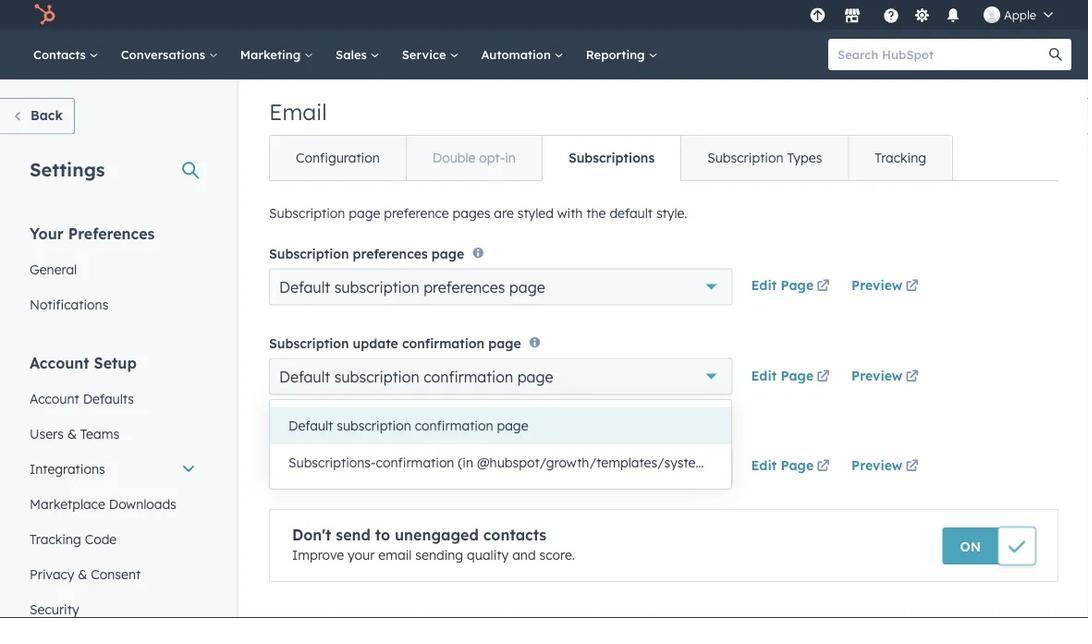 Task type: describe. For each thing, give the bounding box(es) containing it.
help image
[[883, 8, 900, 25]]

edit page link for default subscription confirmation page
[[751, 366, 833, 388]]

teams
[[80, 426, 119, 442]]

improve
[[292, 547, 344, 564]]

edit for default subscription confirmation page
[[751, 367, 777, 383]]

link opens in a new window image for preview link corresponding to default subscription preferences page
[[906, 276, 919, 298]]

to
[[375, 526, 390, 545]]

subscriptions link
[[542, 136, 681, 180]]

defaults
[[83, 391, 134, 407]]

page up default subscription confirmation page button
[[517, 368, 553, 386]]

conversations link
[[110, 30, 229, 80]]

opt-
[[479, 150, 505, 166]]

edit page for default subscription preferences page
[[751, 277, 814, 293]]

preferences
[[68, 224, 155, 243]]

contacts
[[483, 526, 547, 545]]

sales
[[336, 47, 370, 62]]

upgrade link
[[806, 5, 829, 24]]

on
[[960, 539, 981, 555]]

list box containing default subscription confirmation page
[[270, 400, 913, 489]]

subscriptions-confirmation (in @hubspot/growth/templates/system/subscriptions-confirmation.html)
[[288, 455, 913, 471]]

account setup
[[30, 354, 137, 372]]

don't
[[292, 526, 331, 545]]

preview for default subscription confirmation page
[[852, 367, 903, 383]]

account defaults
[[30, 391, 134, 407]]

the
[[586, 205, 606, 221]]

(in
[[458, 455, 473, 471]]

page down styled at the top
[[509, 278, 545, 296]]

& for users
[[67, 426, 77, 442]]

bob builder image
[[984, 6, 1000, 23]]

contacts link
[[22, 30, 110, 80]]

double
[[432, 150, 476, 166]]

@hubspot/growth/templates/system/subscriptions-
[[477, 455, 800, 471]]

preview link for default backup unsubscribe page
[[852, 456, 922, 478]]

unsubscribe
[[390, 458, 474, 476]]

notifications button
[[937, 0, 969, 30]]

search image
[[1049, 48, 1062, 61]]

page for default backup unsubscribe page
[[781, 457, 814, 473]]

tracking for tracking code
[[30, 531, 81, 547]]

subscription types link
[[681, 136, 848, 180]]

unengaged
[[395, 526, 479, 545]]

contacts
[[33, 47, 89, 62]]

marketplaces image
[[844, 8, 861, 25]]

users & teams
[[30, 426, 119, 442]]

in
[[505, 150, 516, 166]]

double opt-in
[[432, 150, 516, 166]]

link opens in a new window image for preview link corresponding to default backup unsubscribe page
[[906, 456, 919, 478]]

default subscription confirmation page button
[[269, 358, 733, 395]]

0 vertical spatial preferences
[[353, 245, 428, 261]]

your
[[348, 547, 375, 564]]

default
[[610, 205, 653, 221]]

default inside button
[[288, 418, 333, 434]]

2 vertical spatial preferences
[[466, 425, 541, 441]]

pages
[[453, 205, 490, 221]]

privacy
[[30, 566, 74, 582]]

email
[[269, 98, 327, 126]]

sales link
[[325, 30, 391, 80]]

apple button
[[973, 0, 1064, 30]]

marketplace
[[30, 496, 105, 512]]

settings image
[[914, 8, 930, 24]]

configuration link
[[270, 136, 406, 180]]

apple
[[1004, 7, 1036, 22]]

default for default subscription confirmation page
[[279, 368, 330, 386]]

preview link for default subscription confirmation page
[[852, 366, 922, 388]]

setup
[[94, 354, 137, 372]]

search button
[[1040, 39, 1072, 70]]

your preferences
[[30, 224, 155, 243]]

confirmation inside button
[[415, 418, 493, 434]]

link opens in a new window image inside preview link
[[906, 461, 919, 473]]

Search HubSpot search field
[[828, 39, 1055, 70]]

default subscription confirmation page inside popup button
[[279, 368, 553, 386]]

subscription for subscription update confirmation page
[[269, 335, 349, 351]]

edit for default backup unsubscribe page
[[751, 457, 777, 473]]

notifications link
[[18, 287, 207, 322]]

preferences inside popup button
[[424, 278, 505, 296]]

subscription for subscription preferences page
[[269, 245, 349, 261]]

downloads
[[109, 496, 176, 512]]

subscription preferences page
[[269, 245, 464, 261]]

edit page for default subscription confirmation page
[[751, 367, 814, 383]]

default backup unsubscribe page button
[[269, 448, 733, 485]]

tracking for tracking
[[875, 150, 926, 166]]

general
[[30, 261, 77, 277]]

your
[[30, 224, 64, 243]]

apple menu
[[804, 0, 1066, 30]]

default subscription preferences page
[[279, 278, 545, 296]]

account for account defaults
[[30, 391, 79, 407]]

service
[[402, 47, 450, 62]]

page for default subscription preferences page
[[781, 277, 814, 293]]

reporting link
[[575, 30, 669, 80]]

contact
[[332, 425, 380, 441]]

automation
[[481, 47, 554, 62]]

configuration
[[296, 150, 380, 166]]

marketing
[[240, 47, 304, 62]]

subscription down update
[[334, 368, 419, 386]]

& for privacy
[[78, 566, 87, 582]]

tracking link
[[848, 136, 952, 180]]

subscription down the subscription preferences page
[[334, 278, 419, 296]]

integrations button
[[18, 452, 207, 487]]

double opt-in link
[[406, 136, 542, 180]]

update
[[353, 335, 398, 351]]

privacy & consent link
[[18, 557, 207, 592]]



Task type: vqa. For each thing, say whether or not it's contained in the screenshot.
subscription within the 'Popup Button'
yes



Task type: locate. For each thing, give the bounding box(es) containing it.
3 preview link from the top
[[852, 456, 922, 478]]

0 vertical spatial edit page
[[751, 277, 814, 293]]

default subscription confirmation page down subscription update confirmation page
[[279, 368, 553, 386]]

1 vertical spatial edit page link
[[751, 366, 833, 388]]

3 page from the top
[[781, 457, 814, 473]]

1 vertical spatial edit
[[751, 367, 777, 383]]

edit page for default backup unsubscribe page
[[751, 457, 814, 473]]

code
[[85, 531, 117, 547]]

1 horizontal spatial &
[[78, 566, 87, 582]]

marketplaces button
[[833, 0, 872, 30]]

marketing link
[[229, 30, 325, 80]]

settings
[[30, 158, 105, 181]]

default subscription confirmation page up default backup unsubscribe page
[[288, 418, 528, 434]]

preview link for default subscription preferences page
[[852, 276, 922, 298]]

default subscription confirmation page button
[[270, 408, 731, 445]]

0 vertical spatial account
[[30, 354, 89, 372]]

0 vertical spatial preview link
[[852, 276, 922, 298]]

1 vertical spatial edit page
[[751, 367, 814, 383]]

0 vertical spatial preview
[[852, 277, 903, 293]]

page right (in
[[478, 458, 514, 476]]

security
[[30, 601, 79, 618]]

preview for default subscription preferences page
[[852, 277, 903, 293]]

2 preview from the top
[[852, 367, 903, 383]]

preferences up default backup unsubscribe page popup button in the bottom of the page
[[466, 425, 541, 441]]

3 edit page from the top
[[751, 457, 814, 473]]

0 vertical spatial edit
[[751, 277, 777, 293]]

&
[[67, 426, 77, 442], [78, 566, 87, 582]]

3 edit from the top
[[751, 457, 777, 473]]

subscription types
[[707, 150, 822, 166]]

styled
[[517, 205, 554, 221]]

marketplace downloads link
[[18, 487, 207, 522]]

1 vertical spatial preview link
[[852, 366, 922, 388]]

0 horizontal spatial &
[[67, 426, 77, 442]]

preview link
[[852, 276, 922, 298], [852, 366, 922, 388], [852, 456, 922, 478]]

0 vertical spatial edit page link
[[751, 276, 833, 298]]

help button
[[875, 0, 907, 30]]

2 vertical spatial preview
[[852, 457, 903, 473]]

0 vertical spatial page
[[781, 277, 814, 293]]

upgrade image
[[809, 8, 826, 24]]

1 edit page from the top
[[751, 277, 814, 293]]

2 edit page link from the top
[[751, 366, 833, 388]]

1 horizontal spatial tracking
[[875, 150, 926, 166]]

3 preview from the top
[[852, 457, 903, 473]]

link opens in a new window image
[[817, 276, 830, 298], [817, 281, 830, 293], [906, 281, 919, 293], [906, 366, 919, 388], [817, 371, 830, 383], [906, 371, 919, 383], [817, 456, 830, 478], [817, 461, 830, 473]]

page up default backup unsubscribe page popup button in the bottom of the page
[[497, 418, 528, 434]]

preference
[[384, 205, 449, 221]]

& right privacy
[[78, 566, 87, 582]]

page
[[349, 205, 380, 221], [432, 245, 464, 261], [509, 278, 545, 296], [488, 335, 521, 351], [517, 368, 553, 386], [497, 418, 528, 434], [478, 458, 514, 476]]

notifications
[[30, 296, 109, 312]]

tracking code link
[[18, 522, 207, 557]]

confirmation inside popup button
[[424, 368, 513, 386]]

account defaults link
[[18, 381, 207, 416]]

0 horizontal spatial tracking
[[30, 531, 81, 547]]

page inside button
[[497, 418, 528, 434]]

default down the subscription preferences page
[[279, 278, 330, 296]]

general link
[[18, 252, 207, 287]]

subscription inside button
[[337, 418, 411, 434]]

automation link
[[470, 30, 575, 80]]

style.
[[656, 205, 687, 221]]

& right users
[[67, 426, 77, 442]]

account setup element
[[18, 353, 207, 618]]

1 vertical spatial account
[[30, 391, 79, 407]]

default subscription confirmation page inside button
[[288, 418, 528, 434]]

edit for default subscription preferences page
[[751, 277, 777, 293]]

subscriptions-confirmation (in @hubspot/growth/templates/system/subscriptions-confirmation.html) button
[[270, 445, 913, 482]]

navigation
[[269, 135, 953, 181]]

quality
[[467, 547, 509, 564]]

types
[[787, 150, 822, 166]]

default
[[279, 278, 330, 296], [279, 368, 330, 386], [288, 418, 333, 434], [279, 458, 330, 476]]

back
[[31, 107, 63, 123]]

subscription for subscription page preference pages are styled with the default style.
[[269, 205, 345, 221]]

default for default subscription preferences page
[[279, 278, 330, 296]]

security link
[[18, 592, 207, 618]]

service link
[[391, 30, 470, 80]]

subscription up backup
[[337, 418, 411, 434]]

confirmation down default subscription preferences page
[[402, 335, 485, 351]]

subscription update confirmation page
[[269, 335, 521, 351]]

account up users
[[30, 391, 79, 407]]

confirmation down unknown contact subscription preferences
[[376, 455, 454, 471]]

1 account from the top
[[30, 354, 89, 372]]

2 vertical spatial preview link
[[852, 456, 922, 478]]

page up the subscription preferences page
[[349, 205, 380, 221]]

preferences down pages
[[424, 278, 505, 296]]

preview
[[852, 277, 903, 293], [852, 367, 903, 383], [852, 457, 903, 473]]

score.
[[539, 547, 575, 564]]

1 vertical spatial &
[[78, 566, 87, 582]]

account up account defaults
[[30, 354, 89, 372]]

your preferences element
[[18, 223, 207, 322]]

page
[[781, 277, 814, 293], [781, 367, 814, 383], [781, 457, 814, 473]]

marketplace downloads
[[30, 496, 176, 512]]

edit
[[751, 277, 777, 293], [751, 367, 777, 383], [751, 457, 777, 473]]

1 edit from the top
[[751, 277, 777, 293]]

confirmation up (in
[[415, 418, 493, 434]]

2 vertical spatial edit page
[[751, 457, 814, 473]]

hubspot image
[[33, 4, 55, 26]]

backup
[[334, 458, 386, 476]]

unknown contact subscription preferences
[[269, 425, 541, 441]]

edit page
[[751, 277, 814, 293], [751, 367, 814, 383], [751, 457, 814, 473]]

subscription up unsubscribe
[[384, 425, 462, 441]]

edit page link for default backup unsubscribe page
[[751, 456, 833, 478]]

2 vertical spatial page
[[781, 457, 814, 473]]

1 vertical spatial preview
[[852, 367, 903, 383]]

tracking code
[[30, 531, 117, 547]]

1 preview from the top
[[852, 277, 903, 293]]

2 account from the top
[[30, 391, 79, 407]]

2 page from the top
[[781, 367, 814, 383]]

default up unknown
[[279, 368, 330, 386]]

subscription for subscription types
[[707, 150, 784, 166]]

page for default subscription confirmation page
[[781, 367, 814, 383]]

1 vertical spatial preferences
[[424, 278, 505, 296]]

0 vertical spatial &
[[67, 426, 77, 442]]

users & teams link
[[18, 416, 207, 452]]

default down unknown
[[279, 458, 330, 476]]

default subscription confirmation page
[[279, 368, 553, 386], [288, 418, 528, 434]]

& inside 'link'
[[67, 426, 77, 442]]

reporting
[[586, 47, 649, 62]]

default up subscriptions-
[[288, 418, 333, 434]]

1 page from the top
[[781, 277, 814, 293]]

sending
[[415, 547, 463, 564]]

page down pages
[[432, 245, 464, 261]]

2 vertical spatial edit page link
[[751, 456, 833, 478]]

integrations
[[30, 461, 105, 477]]

with
[[557, 205, 583, 221]]

confirmation inside button
[[376, 455, 454, 471]]

preferences up default subscription preferences page
[[353, 245, 428, 261]]

page up default subscription confirmation page popup button
[[488, 335, 521, 351]]

0 vertical spatial tracking
[[875, 150, 926, 166]]

subscriptions-
[[288, 455, 376, 471]]

default backup unsubscribe page
[[279, 458, 514, 476]]

1 vertical spatial tracking
[[30, 531, 81, 547]]

navigation containing configuration
[[269, 135, 953, 181]]

1 edit page link from the top
[[751, 276, 833, 298]]

preview for default backup unsubscribe page
[[852, 457, 903, 473]]

are
[[494, 205, 514, 221]]

consent
[[91, 566, 141, 582]]

2 preview link from the top
[[852, 366, 922, 388]]

confirmation
[[402, 335, 485, 351], [424, 368, 513, 386], [415, 418, 493, 434], [376, 455, 454, 471]]

email
[[378, 547, 412, 564]]

account for account setup
[[30, 354, 89, 372]]

1 preview link from the top
[[852, 276, 922, 298]]

1 vertical spatial page
[[781, 367, 814, 383]]

3 edit page link from the top
[[751, 456, 833, 478]]

2 vertical spatial edit
[[751, 457, 777, 473]]

conversations
[[121, 47, 209, 62]]

tracking
[[875, 150, 926, 166], [30, 531, 81, 547]]

don't send to unengaged contacts improve your email sending quality and score.
[[292, 526, 575, 564]]

link opens in a new window image
[[906, 276, 919, 298], [817, 366, 830, 388], [906, 456, 919, 478], [906, 461, 919, 473]]

and
[[512, 547, 536, 564]]

notifications image
[[945, 8, 961, 25]]

2 edit from the top
[[751, 367, 777, 383]]

2 edit page from the top
[[751, 367, 814, 383]]

subscription
[[707, 150, 784, 166], [269, 205, 345, 221], [269, 245, 349, 261], [269, 335, 349, 351]]

link opens in a new window image for default subscription confirmation page's 'edit page' link
[[817, 366, 830, 388]]

settings link
[[911, 5, 934, 24]]

tracking inside 'account setup' element
[[30, 531, 81, 547]]

confirmation up default subscription confirmation page button
[[424, 368, 513, 386]]

default subscription preferences page button
[[269, 268, 733, 305]]

send
[[336, 526, 371, 545]]

default for default backup unsubscribe page
[[279, 458, 330, 476]]

back link
[[0, 98, 75, 135]]

edit page link for default subscription preferences page
[[751, 276, 833, 298]]

list box
[[270, 400, 913, 489]]

unknown
[[269, 425, 328, 441]]

preferences
[[353, 245, 428, 261], [424, 278, 505, 296], [466, 425, 541, 441]]

edit page link
[[751, 276, 833, 298], [751, 366, 833, 388], [751, 456, 833, 478]]

0 vertical spatial default subscription confirmation page
[[279, 368, 553, 386]]

1 vertical spatial default subscription confirmation page
[[288, 418, 528, 434]]

users
[[30, 426, 64, 442]]



